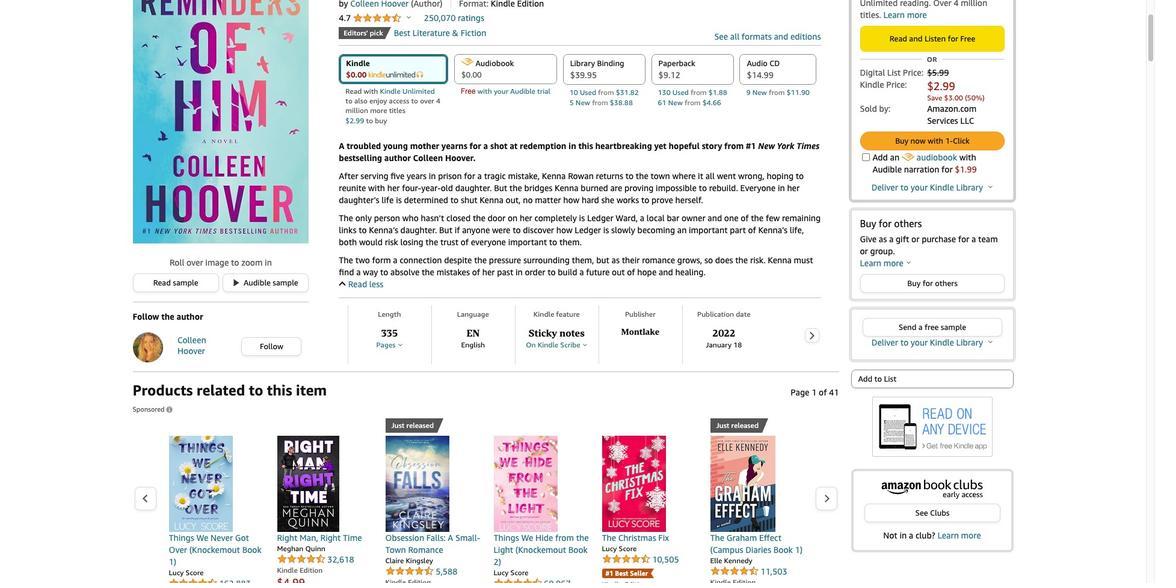 Task type: describe. For each thing, give the bounding box(es) containing it.
1 vertical spatial ledger
[[575, 225, 601, 235]]

0 vertical spatial buy for others
[[861, 218, 923, 230]]

kenna down rowan in the top of the page
[[555, 183, 579, 193]]

one
[[725, 213, 739, 223]]

free with your audible trial
[[461, 87, 551, 96]]

from up $38.88
[[598, 88, 614, 97]]

llc
[[961, 116, 975, 126]]

of down their
[[627, 267, 635, 278]]

how inside the only person who hasn't closed the door on her completely is ledger ward, a local bar owner and one of the few remaining links to kenna's daughter. but if anyone were to discover how ledger is slowly becoming an important part of kenna's life, both would risk losing the trust of everyone important to them.
[[557, 225, 573, 235]]

the left 'risk.'
[[736, 255, 748, 265]]

with left 1-
[[928, 136, 944, 146]]

new inside a troubled young mother yearns for a shot at redemption in this heartbreaking yet hopeful story from #1 new york times bestselling author colleen hoover.
[[759, 141, 776, 151]]

9 new from $11.90
[[747, 88, 810, 97]]

1 horizontal spatial next image
[[824, 495, 830, 504]]

times
[[797, 141, 820, 151]]

formats
[[742, 31, 772, 42]]

the down the connection at the left of the page
[[422, 267, 435, 278]]

learn for topmost 'learn more' "link"
[[884, 10, 905, 20]]

the down everyone
[[475, 255, 487, 265]]

out,
[[506, 195, 521, 205]]

grows,
[[678, 255, 703, 265]]

1 vertical spatial over
[[187, 258, 203, 268]]

1 vertical spatial buy
[[861, 218, 877, 230]]

a right form
[[393, 255, 398, 265]]

1 kenna's from the left
[[369, 225, 399, 235]]

from left the '$4.66'
[[685, 98, 701, 107]]

who
[[403, 213, 419, 223]]

a inside obsession falls: a small- town romance
[[448, 533, 454, 544]]

more down reading.
[[908, 10, 928, 20]]

click
[[954, 136, 970, 146]]

would
[[359, 237, 383, 247]]

buy for buy for others 'submit'
[[908, 279, 921, 288]]

zoom
[[241, 258, 263, 268]]

anyone
[[462, 225, 490, 235]]

$39.95
[[571, 70, 597, 80]]

mother
[[410, 141, 440, 151]]

deliver for give as a gift or purchase for a team or group.
[[872, 182, 899, 193]]

just released for the
[[717, 421, 759, 430]]

gift
[[896, 234, 910, 244]]

just released link for falls:
[[386, 419, 444, 433]]

over inside unlimited reading. over 4 million titles.
[[934, 0, 952, 8]]

in up year-
[[429, 171, 436, 181]]

your for give as a gift or purchase for a team or group.
[[911, 182, 928, 193]]

right man, right time image
[[277, 436, 339, 533]]

titles
[[389, 106, 406, 115]]

#1 best seller link
[[602, 570, 654, 580]]

colleen hoover
[[178, 335, 206, 357]]

more down the see clubs submit
[[962, 531, 982, 541]]

follow the author
[[133, 312, 203, 322]]

in down hoping
[[778, 183, 785, 193]]

elle kennedy
[[711, 557, 753, 566]]

0 vertical spatial ledger
[[588, 213, 614, 223]]

and inside the only person who hasn't closed the door on her completely is ledger ward, a local bar owner and one of the few remaining links to kenna's daughter. but if anyone were to discover how ledger is slowly becoming an important part of kenna's life, both would risk losing the trust of everyone important to them.
[[708, 213, 723, 223]]

a down them,
[[580, 267, 584, 278]]

learn more button
[[861, 258, 912, 269]]

the up proving
[[636, 171, 649, 181]]

Add to List radio
[[852, 370, 1014, 389]]

never
[[211, 533, 233, 544]]

pressure
[[489, 255, 522, 265]]

the for the two form a connection despite the pressure surrounding them, but as their romance grows, so does the risk. kenna must find a way to absolve the mistakes of her past in order to build a future out of hope and healing.
[[339, 255, 353, 265]]

1 horizontal spatial is
[[579, 213, 585, 223]]

250,070 ratings
[[424, 13, 485, 23]]

diaries
[[746, 545, 772, 556]]

story
[[702, 141, 723, 151]]

purchase
[[922, 234, 957, 244]]

length
[[378, 310, 401, 319]]

for inside after serving five years in prison for a tragic mistake, kenna rowan returns to the town where it all went wrong, hoping to reunite with her four-year-old daughter. but the bridges kenna burned are proving impossible to rebuild. everyone in her daughter's life is determined to shut kenna out, no matter how hard she works to prove herself.
[[464, 171, 476, 181]]

the left few
[[751, 213, 764, 223]]

2 horizontal spatial is
[[604, 225, 609, 235]]

daughter. inside after serving five years in prison for a tragic mistake, kenna rowan returns to the town where it all went wrong, hoping to reunite with her four-year-old daughter. but the bridges kenna burned are proving impossible to rebuild. everyone in her daughter's life is determined to shut kenna out, no matter how hard she works to prove herself.
[[456, 183, 492, 193]]

on kindle scribe button
[[526, 341, 588, 350]]

1) inside things we never got over (knockemout book 1)
[[169, 557, 176, 568]]

add for add an
[[873, 152, 889, 163]]

just released link for graham
[[711, 419, 769, 433]]

Buy now with 1-Click submit
[[861, 132, 1004, 150]]

audiobook
[[476, 58, 514, 68]]

an inside the only person who hasn't closed the door on her completely is ledger ward, a local bar owner and one of the few remaining links to kenna's daughter. but if anyone were to discover how ledger is slowly becoming an important part of kenna's life, both would risk losing the trust of everyone important to them.
[[678, 225, 687, 235]]

0 horizontal spatial or
[[861, 246, 869, 256]]

titles.
[[861, 10, 882, 20]]

them.
[[560, 237, 582, 247]]

trust
[[441, 237, 459, 247]]

kindle down editors'
[[346, 58, 370, 68]]

million inside the read with kindle unlimited to also enjoy access to over 4 million more titles $2.99 to buy
[[346, 106, 368, 115]]

play image
[[234, 280, 239, 287]]

2 horizontal spatial sample
[[941, 323, 967, 332]]

with audible narration for
[[873, 152, 977, 175]]

1 horizontal spatial free
[[961, 34, 976, 43]]

best literature & fiction element
[[394, 28, 487, 38]]

on kindle scribe
[[526, 341, 581, 350]]

how inside after serving five years in prison for a tragic mistake, kenna rowan returns to the town where it all went wrong, hoping to reunite with her four-year-old daughter. but the bridges kenna burned are proving impossible to rebuild. everyone in her daughter's life is determined to shut kenna out, no matter how hard she works to prove herself.
[[564, 195, 580, 205]]

just released for obsession
[[392, 421, 434, 430]]

1 vertical spatial others
[[936, 279, 958, 288]]

library for roll over image to zoom in
[[957, 338, 984, 348]]

a left way
[[356, 267, 361, 278]]

unlimited inside unlimited reading. over 4 million titles.
[[861, 0, 898, 8]]

of right 1
[[819, 388, 827, 398]]

hard
[[582, 195, 600, 205]]

everyone
[[741, 183, 776, 193]]

york
[[778, 141, 795, 151]]

a left free
[[919, 323, 923, 332]]

things we hide from the light (knockemout book 2) image
[[494, 436, 558, 533]]

yearns
[[442, 141, 468, 151]]

less
[[370, 279, 384, 290]]

a inside the only person who hasn't closed the door on her completely is ledger ward, a local bar owner and one of the few remaining links to kenna's daughter. but if anyone were to discover how ledger is slowly becoming an important part of kenna's life, both would risk losing the trust of everyone important to them.
[[640, 213, 645, 223]]

with inside with audible narration for
[[960, 152, 977, 163]]

but inside after serving five years in prison for a tragic mistake, kenna rowan returns to the town where it all went wrong, hoping to reunite with her four-year-old daughter. but the bridges kenna burned are proving impossible to rebuild. everyone in her daughter's life is determined to shut kenna out, no matter how hard she works to prove herself.
[[494, 183, 508, 193]]

sample for audible sample
[[273, 278, 298, 288]]

a inside a troubled young mother yearns for a shot at redemption in this heartbreaking yet hopeful story from #1 new york times bestselling author colleen hoover.
[[484, 141, 488, 151]]

1 horizontal spatial an
[[891, 152, 900, 163]]

2 kenna's from the left
[[759, 225, 788, 235]]

a left "gift"
[[890, 234, 894, 244]]

absolve
[[391, 267, 420, 278]]

unlimited inside the read with kindle unlimited to also enjoy access to over 4 million more titles $2.99 to buy
[[403, 87, 435, 96]]

things we never got over (knockemout book 1) image
[[169, 436, 233, 533]]

from left $38.88
[[592, 98, 608, 107]]

lucy score for things we never got over (knockemout book 1)
[[169, 569, 204, 578]]

for down the give as a gift or purchase for a team or group.
[[923, 279, 934, 288]]

popover image for length
[[399, 344, 403, 347]]

$11.90
[[787, 88, 810, 97]]

more inside the read with kindle unlimited to also enjoy access to over 4 million more titles $2.99 to buy
[[370, 106, 387, 115]]

fiction
[[461, 28, 487, 38]]

41
[[830, 388, 840, 398]]

kindle inside the read with kindle unlimited to also enjoy access to over 4 million more titles $2.99 to buy
[[380, 87, 401, 96]]

Send a free sample submit
[[864, 319, 1002, 337]]

sponsored
[[133, 406, 166, 414]]

list inside option
[[885, 374, 897, 384]]

claire kingsley link
[[386, 557, 433, 566]]

lucy score for the christmas fix
[[602, 545, 637, 554]]

32,618 link
[[277, 555, 354, 566]]

after
[[339, 171, 359, 181]]

town
[[386, 545, 406, 556]]

0 vertical spatial best
[[394, 28, 411, 38]]

her inside the only person who hasn't closed the door on her completely is ledger ward, a local bar owner and one of the few remaining links to kenna's daughter. but if anyone were to discover how ledger is slowly becoming an important part of kenna's life, both would risk losing the trust of everyone important to them.
[[520, 213, 533, 223]]

editors' pick
[[344, 28, 383, 37]]

from inside a troubled young mother yearns for a shot at redemption in this heartbreaking yet hopeful story from #1 new york times bestselling author colleen hoover.
[[725, 141, 744, 151]]

on
[[526, 341, 536, 350]]

daughter's
[[339, 195, 380, 205]]

the up out,
[[510, 183, 522, 193]]

lucy for things we never got over (knockemout book 1)
[[169, 569, 184, 578]]

0 vertical spatial others
[[895, 218, 923, 230]]

5,588
[[436, 567, 458, 577]]

to inside option
[[875, 374, 883, 384]]

in right zoom
[[265, 258, 272, 268]]

4.7
[[339, 13, 353, 23]]

See Clubs submit
[[865, 505, 1000, 523]]

editions
[[791, 31, 821, 42]]

and inside the two form a connection despite the pressure surrounding them, but as their romance grows, so does the risk. kenna must find a way to absolve the mistakes of her past in order to build a future out of hope and healing.
[[659, 267, 674, 278]]

$5.99
[[928, 67, 950, 78]]

kindle down meghan
[[277, 567, 298, 576]]

unlimited reading. over 4 million titles.
[[861, 0, 988, 20]]

sold by:
[[861, 104, 891, 114]]

redemption
[[520, 141, 567, 151]]

hide
[[536, 533, 553, 544]]

hopeful
[[669, 141, 700, 151]]

give as a gift or purchase for a team or group.
[[861, 234, 999, 256]]

kindle down sticky
[[538, 341, 559, 350]]

1 right from the left
[[277, 533, 298, 544]]

new inside 130 used from $1.88 61 new from $4.66
[[669, 98, 683, 107]]

learn more for topmost 'learn more' "link"
[[884, 10, 928, 20]]

shut
[[461, 195, 478, 205]]

new right 9
[[753, 88, 767, 97]]

2)
[[494, 557, 502, 568]]

0 horizontal spatial this
[[267, 382, 292, 399]]

sample for read sample
[[173, 278, 198, 288]]

digital list price: $5.99
[[861, 67, 950, 78]]

lucy score link for things we hide from the light (knockemout book 2)
[[494, 569, 529, 578]]

scribe
[[561, 341, 581, 350]]

mistake,
[[508, 171, 540, 181]]

0 vertical spatial or
[[912, 234, 920, 244]]

see for see clubs
[[916, 509, 929, 518]]

sold
[[861, 104, 878, 114]]

out
[[612, 267, 625, 278]]

free inside free with your audible trial
[[461, 87, 476, 96]]

read for read less
[[348, 279, 367, 290]]

the down 'read sample' button
[[161, 312, 175, 322]]

book inside the graham effect (campus diaries book 1)
[[774, 545, 793, 556]]

over inside things we never got over (knockemout book 1)
[[169, 545, 187, 556]]

and right formats
[[774, 31, 789, 42]]

the christmas fix image
[[602, 436, 666, 533]]

by:
[[880, 104, 891, 114]]

her inside the two form a connection despite the pressure surrounding them, but as their romance grows, so does the risk. kenna must find a way to absolve the mistakes of her past in order to build a future out of hope and healing.
[[483, 267, 495, 278]]

used for $39.95
[[580, 88, 597, 97]]

yet
[[655, 141, 667, 151]]

meghan
[[277, 545, 304, 554]]

from left the $11.90
[[769, 88, 785, 97]]

graham
[[727, 533, 758, 544]]

romance
[[642, 255, 676, 265]]

english
[[461, 341, 485, 350]]

with inside after serving five years in prison for a tragic mistake, kenna rowan returns to the town where it all went wrong, hoping to reunite with her four-year-old daughter. but the bridges kenna burned are proving impossible to rebuild. everyone in her daughter's life is determined to shut kenna out, no matter how hard she works to prove herself.
[[368, 183, 385, 193]]

with down audiobook
[[478, 87, 492, 96]]

1 vertical spatial buy for others
[[908, 279, 958, 288]]

as inside the give as a gift or purchase for a team or group.
[[879, 234, 888, 244]]

1 vertical spatial important
[[508, 237, 547, 247]]

and left listen
[[910, 34, 923, 43]]

no
[[523, 195, 533, 205]]

deliver to your kindle library for purchase
[[872, 182, 986, 193]]

of right trust
[[461, 237, 469, 247]]

more down group.
[[884, 258, 904, 269]]

deliver to your kindle library for in
[[872, 338, 986, 348]]

library inside library binding $39.95
[[571, 58, 595, 68]]

as inside the two form a connection despite the pressure surrounding them, but as their romance grows, so does the risk. kenna must find a way to absolve the mistakes of her past in order to build a future out of hope and healing.
[[612, 255, 620, 265]]

10,505
[[653, 555, 679, 565]]

score for things we never got over (knockemout book 1)
[[186, 569, 204, 578]]

tragic
[[484, 171, 506, 181]]

obsession falls: a small-town romance image
[[386, 436, 450, 533]]

completely
[[535, 213, 577, 223]]

click to get instructions to get the kindle app image
[[873, 397, 993, 458]]

$2.99 save $3.00 (50%)
[[928, 79, 985, 102]]

book inside things we hide from the light (knockemout book 2)
[[569, 545, 588, 556]]

$4.66
[[703, 98, 722, 107]]

local
[[647, 213, 665, 223]]

kindle up sticky
[[534, 310, 555, 319]]

from up the '$4.66'
[[691, 88, 707, 97]]

amazon book clubs early access image
[[882, 480, 984, 500]]

for right listen
[[949, 34, 959, 43]]

the christmas fix link
[[602, 436, 699, 545]]

kindle unlimited logo image
[[369, 72, 424, 78]]

of right mistakes
[[472, 267, 480, 278]]

time
[[343, 533, 362, 544]]

image
[[206, 258, 229, 268]]

the for the only person who hasn't closed the door on her completely is ledger ward, a local bar owner and one of the few remaining links to kenna's daughter. but if anyone were to discover how ledger is slowly becoming an important part of kenna's life, both would risk losing the trust of everyone important to them.
[[339, 213, 353, 223]]



Task type: locate. For each thing, give the bounding box(es) containing it.
1 vertical spatial price:
[[887, 79, 908, 90]]

the up anyone at the left top
[[473, 213, 486, 223]]

2022
[[713, 328, 736, 340]]

kindle down narration
[[931, 182, 955, 193]]

1 horizontal spatial right
[[321, 533, 341, 544]]

1 things from the left
[[169, 533, 194, 544]]

feature
[[556, 310, 580, 319]]

0 horizontal spatial audible
[[244, 278, 271, 288]]

1 $0.00 from the left
[[346, 70, 369, 79]]

learn more for "learn more" button
[[861, 258, 904, 269]]

used inside 130 used from $1.88 61 new from $4.66
[[673, 88, 689, 97]]

ledger down she
[[588, 213, 614, 223]]

the for the graham effect (campus diaries book 1)
[[711, 533, 725, 544]]

2 horizontal spatial lucy score
[[602, 545, 637, 554]]

0 vertical spatial over
[[420, 96, 435, 105]]

is right life
[[396, 195, 402, 205]]

risk.
[[751, 255, 766, 265]]

lucy score link down the christmas fix on the right bottom of page
[[602, 545, 637, 554]]

pages
[[377, 341, 396, 350]]

how left 'hard'
[[564, 195, 580, 205]]

obsession falls: a small- town romance link
[[386, 436, 482, 557]]

literature
[[413, 28, 450, 38]]

just for obsession
[[392, 421, 405, 430]]

1 horizontal spatial colleen
[[413, 153, 443, 163]]

2 book from the left
[[569, 545, 588, 556]]

kindle down the digital
[[861, 79, 885, 90]]

the for the christmas fix
[[602, 533, 617, 544]]

colleen inside a troubled young mother yearns for a shot at redemption in this heartbreaking yet hopeful story from #1 new york times bestselling author colleen hoover.
[[413, 153, 443, 163]]

in inside a troubled young mother yearns for a shot at redemption in this heartbreaking yet hopeful story from #1 new york times bestselling author colleen hoover.
[[569, 141, 577, 151]]

sample right free
[[941, 323, 967, 332]]

1 horizontal spatial lucy score link
[[494, 569, 529, 578]]

popover image inside "learn more" button
[[907, 261, 912, 264]]

in right past
[[516, 267, 523, 278]]

2 vertical spatial audible
[[244, 278, 271, 288]]

2 deliver to your kindle library button from the top
[[872, 338, 994, 348]]

250,070 ratings link
[[424, 13, 485, 23]]

but down tragic
[[494, 183, 508, 193]]

0 vertical spatial all
[[731, 31, 740, 42]]

daughter. up shut at the top
[[456, 183, 492, 193]]

2 just from the left
[[717, 421, 730, 430]]

1 horizontal spatial audible
[[511, 87, 536, 96]]

audible
[[511, 87, 536, 96], [873, 164, 902, 175], [244, 278, 271, 288]]

see for see all formats and editions
[[715, 31, 729, 42]]

1 horizontal spatial 1)
[[796, 545, 803, 556]]

only
[[356, 213, 372, 223]]

kenna up door
[[480, 195, 504, 205]]

add inside option
[[859, 374, 873, 384]]

but
[[597, 255, 610, 265]]

audible inside with audible narration for
[[873, 164, 902, 175]]

for inside a troubled young mother yearns for a shot at redemption in this heartbreaking yet hopeful story from #1 new york times bestselling author colleen hoover.
[[470, 141, 482, 151]]

#1 left seller
[[606, 570, 614, 578]]

1 just from the left
[[392, 421, 405, 430]]

way
[[363, 267, 378, 278]]

1 vertical spatial learn more link
[[938, 531, 982, 541]]

million up read and listen for free
[[962, 0, 988, 8]]

$2.99 down also
[[346, 116, 364, 125]]

author inside a troubled young mother yearns for a shot at redemption in this heartbreaking yet hopeful story from #1 new york times bestselling author colleen hoover.
[[385, 153, 411, 163]]

for inside the give as a gift or purchase for a team or group.
[[959, 234, 970, 244]]

0 horizontal spatial just released
[[392, 421, 434, 430]]

narration
[[905, 164, 940, 175]]

read
[[890, 34, 908, 43], [346, 87, 362, 96], [153, 278, 171, 288], [348, 279, 367, 290]]

popover image inside on kindle scribe button
[[584, 344, 588, 347]]

with
[[364, 87, 378, 96], [478, 87, 492, 96], [928, 136, 944, 146], [960, 152, 977, 163], [368, 183, 385, 193]]

with inside the read with kindle unlimited to also enjoy access to over 4 million more titles $2.99 to buy
[[364, 87, 378, 96]]

1 vertical spatial million
[[346, 106, 368, 115]]

1 horizontal spatial others
[[936, 279, 958, 288]]

2 just released from the left
[[717, 421, 759, 430]]

None checkbox
[[862, 154, 870, 161]]

buy
[[375, 116, 387, 125]]

a troubled young mother yearns for a shot at redemption in this heartbreaking yet hopeful story from #1 new york times bestselling author colleen hoover.
[[339, 141, 820, 163]]

list
[[339, 306, 1156, 365], [157, 419, 815, 584]]

0 vertical spatial add
[[873, 152, 889, 163]]

years
[[407, 171, 427, 181]]

her down five
[[387, 183, 400, 193]]

read up the digital list price: $5.99
[[890, 34, 908, 43]]

$1.88
[[709, 88, 728, 97]]

obsession
[[386, 533, 425, 544]]

1 horizontal spatial important
[[689, 225, 728, 235]]

page
[[791, 388, 810, 398]]

daughter. inside the only person who hasn't closed the door on her completely is ledger ward, a local bar owner and one of the few remaining links to kenna's daughter. but if anyone were to discover how ledger is slowly becoming an important part of kenna's life, both would risk losing the trust of everyone important to them.
[[401, 225, 437, 235]]

follow for follow the author
[[133, 312, 159, 322]]

0 horizontal spatial lucy score link
[[169, 569, 204, 578]]

#1 up wrong,
[[747, 141, 756, 151]]

lucy score link for things we never got over (knockemout book 1)
[[169, 569, 204, 578]]

we inside things we never got over (knockemout book 1)
[[196, 533, 209, 544]]

0 vertical spatial as
[[879, 234, 888, 244]]

the left trust
[[426, 237, 438, 247]]

0 horizontal spatial 1)
[[169, 557, 176, 568]]

1 vertical spatial colleen
[[178, 335, 206, 346]]

we for hide
[[522, 533, 534, 544]]

1 vertical spatial $2.99
[[346, 116, 364, 125]]

1 horizontal spatial lucy score
[[494, 569, 529, 578]]

1 horizontal spatial just
[[717, 421, 730, 430]]

the left christmas
[[602, 533, 617, 544]]

lucy for the christmas fix
[[602, 545, 617, 554]]

$2.99 inside the read with kindle unlimited to also enjoy access to over 4 million more titles $2.99 to buy
[[346, 116, 364, 125]]

&
[[453, 28, 459, 38]]

0 horizontal spatial best
[[394, 28, 411, 38]]

date
[[736, 310, 751, 319]]

1 (knockemout from the left
[[189, 545, 240, 556]]

is inside after serving five years in prison for a tragic mistake, kenna rowan returns to the town where it all went wrong, hoping to reunite with her four-year-old daughter. but the bridges kenna burned are proving impossible to rebuild. everyone in her daughter's life is determined to shut kenna out, no matter how hard she works to prove herself.
[[396, 195, 402, 205]]

book inside things we never got over (knockemout book 1)
[[242, 545, 262, 556]]

0 vertical spatial learn more link
[[884, 10, 928, 20]]

sponsored link
[[133, 399, 173, 415]]

0 horizontal spatial follow
[[133, 312, 159, 322]]

4 right reading.
[[954, 0, 959, 8]]

1 vertical spatial 1)
[[169, 557, 176, 568]]

1 vertical spatial is
[[579, 213, 585, 223]]

1 horizontal spatial used
[[673, 88, 689, 97]]

0 vertical spatial deliver to your kindle library button
[[872, 182, 994, 193]]

popover image inside pages button
[[399, 344, 403, 347]]

surrounding
[[524, 255, 570, 265]]

how up them.
[[557, 225, 573, 235]]

trial
[[538, 87, 551, 96]]

2 (knockemout from the left
[[516, 545, 567, 556]]

read for read sample
[[153, 278, 171, 288]]

your for roll over image to zoom in
[[911, 338, 928, 348]]

popover image for kindle feature
[[584, 344, 588, 347]]

1) inside the graham effect (campus diaries book 1)
[[796, 545, 803, 556]]

previous image
[[142, 495, 148, 504]]

1 horizontal spatial $0.00
[[462, 70, 482, 79]]

others up "gift"
[[895, 218, 923, 230]]

see all formats and editions link
[[715, 31, 821, 42]]

1 vertical spatial over
[[169, 545, 187, 556]]

0 horizontal spatial important
[[508, 237, 547, 247]]

lucy for things we hide from the light (knockemout book 2)
[[494, 569, 509, 578]]

right
[[277, 533, 298, 544], [321, 533, 341, 544]]

130 used from $1.88 61 new from $4.66
[[658, 88, 728, 107]]

$2.99 inside $2.99 save $3.00 (50%)
[[928, 79, 956, 93]]

released up obsession falls: a small-town romance image
[[407, 421, 434, 430]]

buy
[[896, 136, 909, 146], [861, 218, 877, 230], [908, 279, 921, 288]]

1 vertical spatial list
[[157, 419, 815, 584]]

see
[[715, 31, 729, 42], [916, 509, 929, 518]]

for right prison
[[464, 171, 476, 181]]

0 horizontal spatial see
[[715, 31, 729, 42]]

buy for others up "gift"
[[861, 218, 923, 230]]

add for add to list
[[859, 374, 873, 384]]

1 vertical spatial audible
[[873, 164, 902, 175]]

them,
[[572, 255, 595, 265]]

lucy score link down 2)
[[494, 569, 529, 578]]

1 vertical spatial best
[[615, 570, 629, 578]]

1 horizontal spatial a
[[448, 533, 454, 544]]

things for light
[[494, 533, 519, 544]]

0 vertical spatial deliver to your kindle library
[[872, 182, 986, 193]]

1 horizontal spatial million
[[962, 0, 988, 8]]

a left shot
[[484, 141, 488, 151]]

owner
[[682, 213, 706, 223]]

buy for buy now with 1-click submit
[[896, 136, 909, 146]]

discover
[[523, 225, 554, 235]]

editors'
[[344, 28, 368, 37]]

0 vertical spatial see
[[715, 31, 729, 42]]

0 vertical spatial important
[[689, 225, 728, 235]]

more down enjoy
[[370, 106, 387, 115]]

edition
[[300, 567, 323, 576]]

a inside after serving five years in prison for a tragic mistake, kenna rowan returns to the town where it all went wrong, hoping to reunite with her four-year-old daughter. but the bridges kenna burned are proving impossible to rebuild. everyone in her daughter's life is determined to shut kenna out, no matter how hard she works to prove herself.
[[478, 171, 482, 181]]

1 deliver from the top
[[872, 182, 899, 193]]

price: down the digital list price: $5.99
[[887, 79, 908, 90]]

for inside with audible narration for
[[942, 164, 953, 175]]

rebuild.
[[710, 183, 739, 193]]

from right the story
[[725, 141, 744, 151]]

0 horizontal spatial is
[[396, 195, 402, 205]]

read right extender collapse icon at left
[[348, 279, 367, 290]]

free down audible logo at the top
[[461, 87, 476, 96]]

(knockemout inside things we never got over (knockemout book 1)
[[189, 545, 240, 556]]

a inside a troubled young mother yearns for a shot at redemption in this heartbreaking yet hopeful story from #1 new york times bestselling author colleen hoover.
[[339, 141, 345, 151]]

the graham effect (campus diaries book 1)
[[711, 533, 803, 556]]

the inside the only person who hasn't closed the door on her completely is ledger ward, a local bar owner and one of the few remaining links to kenna's daughter. but if anyone were to discover how ledger is slowly becoming an important part of kenna's life, both would risk losing the trust of everyone important to them.
[[339, 213, 353, 223]]

0 horizontal spatial all
[[706, 171, 715, 181]]

library down send a free sample
[[957, 338, 984, 348]]

were
[[492, 225, 511, 235]]

if
[[455, 225, 460, 235]]

for down audiobook link
[[942, 164, 953, 175]]

score down light
[[511, 569, 529, 578]]

as up group.
[[879, 234, 888, 244]]

0 vertical spatial is
[[396, 195, 402, 205]]

2 horizontal spatial score
[[619, 545, 637, 554]]

1 vertical spatial list
[[885, 374, 897, 384]]

colleen hoover link
[[178, 335, 234, 360]]

2 horizontal spatial lucy
[[602, 545, 617, 554]]

elle kennedy link
[[711, 557, 753, 566]]

learn for "learn more" button
[[861, 258, 882, 269]]

0 vertical spatial unlimited
[[861, 0, 898, 8]]

claire
[[386, 557, 404, 566]]

10 used from $31.82 5 new from $38.88
[[570, 88, 639, 107]]

0 horizontal spatial but
[[439, 225, 453, 235]]

in inside the two form a connection despite the pressure surrounding them, but as their romance grows, so does the risk. kenna must find a way to absolve the mistakes of her past in order to build a future out of hope and healing.
[[516, 267, 523, 278]]

$3.00
[[945, 93, 964, 102]]

sample down roll
[[173, 278, 198, 288]]

popover image
[[407, 16, 411, 19]]

deliver to your kindle library down send a free sample submit
[[872, 338, 986, 348]]

2 just released link from the left
[[711, 419, 769, 433]]

1 vertical spatial author
[[177, 312, 203, 322]]

0 horizontal spatial daughter.
[[401, 225, 437, 235]]

0 horizontal spatial over
[[187, 258, 203, 268]]

quinn
[[306, 545, 326, 554]]

roll over image to zoom in
[[170, 258, 272, 268]]

new inside 10 used from $31.82 5 new from $38.88
[[576, 98, 591, 107]]

$1.99
[[956, 164, 977, 175]]

4 inside unlimited reading. over 4 million titles.
[[954, 0, 959, 8]]

0 vertical spatial author
[[385, 153, 411, 163]]

deliver to your kindle library button for purchase
[[872, 182, 994, 193]]

we for never
[[196, 533, 209, 544]]

of right part
[[749, 225, 757, 235]]

Buy for others submit
[[861, 275, 1004, 293]]

just released up obsession falls: a small-town romance image
[[392, 421, 434, 430]]

this inside a troubled young mother yearns for a shot at redemption in this heartbreaking yet hopeful story from #1 new york times bestselling author colleen hoover.
[[579, 141, 594, 151]]

but inside the only person who hasn't closed the door on her completely is ledger ward, a local bar owner and one of the few remaining links to kenna's daughter. but if anyone were to discover how ledger is slowly becoming an important part of kenna's life, both would risk losing the trust of everyone important to them.
[[439, 225, 453, 235]]

1
[[812, 388, 817, 398]]

3 book from the left
[[774, 545, 793, 556]]

1 horizontal spatial learn
[[884, 10, 905, 20]]

kindle down send a free sample submit
[[931, 338, 955, 348]]

ward,
[[616, 213, 638, 223]]

2 horizontal spatial learn
[[938, 531, 960, 541]]

library down $1.99
[[957, 182, 984, 193]]

language
[[457, 310, 489, 319]]

kenna's down few
[[759, 225, 788, 235]]

the graham effect (campus diaries book 1) image
[[711, 436, 776, 533]]

0 horizontal spatial lucy score
[[169, 569, 204, 578]]

1 horizontal spatial score
[[511, 569, 529, 578]]

1 horizontal spatial (knockemout
[[516, 545, 567, 556]]

things for (knockemout
[[169, 533, 194, 544]]

0 vertical spatial this
[[579, 141, 594, 151]]

things up light
[[494, 533, 519, 544]]

read inside the read with kindle unlimited to also enjoy access to over 4 million more titles $2.99 to buy
[[346, 87, 362, 96]]

(knockemout inside things we hide from the light (knockemout book 2)
[[516, 545, 567, 556]]

colleen down mother
[[413, 153, 443, 163]]

#1 inside list
[[606, 570, 614, 578]]

kenna up bridges
[[542, 171, 566, 181]]

next image
[[809, 331, 816, 341], [824, 495, 830, 504]]

the up 'find' in the left top of the page
[[339, 255, 353, 265]]

extender collapse image
[[339, 282, 346, 289]]

0 horizontal spatial unlimited
[[403, 87, 435, 96]]

old
[[441, 183, 453, 193]]

risk
[[385, 237, 398, 247]]

buy up give
[[861, 218, 877, 230]]

1 horizontal spatial $2.99
[[928, 79, 956, 93]]

a left club?
[[910, 531, 914, 541]]

her left past
[[483, 267, 495, 278]]

lucy score down the christmas fix on the right bottom of page
[[602, 545, 637, 554]]

used inside 10 used from $31.82 5 new from $38.88
[[580, 88, 597, 97]]

life
[[382, 195, 394, 205]]

$2.99 up the save
[[928, 79, 956, 93]]

send a free sample
[[899, 323, 967, 332]]

read for read and listen for free
[[890, 34, 908, 43]]

0 horizontal spatial #1
[[606, 570, 614, 578]]

kenna
[[542, 171, 566, 181], [555, 183, 579, 193], [480, 195, 504, 205], [768, 255, 792, 265]]

#1 inside a troubled young mother yearns for a shot at redemption in this heartbreaking yet hopeful story from #1 new york times bestselling author colleen hoover.
[[747, 141, 756, 151]]

team
[[979, 234, 999, 244]]

1 vertical spatial but
[[439, 225, 453, 235]]

1 deliver to your kindle library button from the top
[[872, 182, 994, 193]]

a right falls:
[[448, 533, 454, 544]]

1 horizontal spatial but
[[494, 183, 508, 193]]

an
[[891, 152, 900, 163], [678, 225, 687, 235]]

lucy score for things we hide from the light (knockemout book 2)
[[494, 569, 529, 578]]

her down hoping
[[788, 183, 800, 193]]

1 horizontal spatial just released
[[717, 421, 759, 430]]

1 vertical spatial or
[[861, 246, 869, 256]]

deliver to your kindle library button for in
[[872, 338, 994, 348]]

obsession falls: a small- town romance
[[386, 533, 481, 556]]

2 vertical spatial is
[[604, 225, 609, 235]]

popover image
[[989, 185, 994, 188], [907, 261, 912, 264], [989, 341, 994, 344], [399, 344, 403, 347], [584, 344, 588, 347]]

buy down "learn more" button
[[908, 279, 921, 288]]

1 vertical spatial your
[[911, 182, 928, 193]]

(knockemout down never
[[189, 545, 240, 556]]

popover image for buy for others
[[907, 261, 912, 264]]

save
[[928, 93, 943, 102]]

0 vertical spatial price:
[[904, 67, 924, 78]]

the inside the two form a connection despite the pressure surrounding them, but as their romance grows, so does the risk. kenna must find a way to absolve the mistakes of her past in order to build a future out of hope and healing.
[[339, 255, 353, 265]]

0 horizontal spatial $2.99
[[346, 116, 364, 125]]

with up $1.99
[[960, 152, 977, 163]]

list containing 335
[[339, 306, 1156, 365]]

send
[[899, 323, 917, 332]]

roll
[[170, 258, 184, 268]]

things inside things we never got over (knockemout book 1)
[[169, 533, 194, 544]]

not in a club? learn more
[[884, 531, 982, 541]]

1 vertical spatial follow
[[260, 342, 283, 351]]

0 horizontal spatial an
[[678, 225, 687, 235]]

0 vertical spatial an
[[891, 152, 900, 163]]

score for things we hide from the light (knockemout book 2)
[[511, 569, 529, 578]]

others
[[895, 218, 923, 230], [936, 279, 958, 288]]

0 vertical spatial $2.99
[[928, 79, 956, 93]]

0 horizontal spatial learn
[[861, 258, 882, 269]]

right up meghan
[[277, 533, 298, 544]]

0 horizontal spatial just released link
[[386, 419, 444, 433]]

deliver to your kindle library down narration
[[872, 182, 986, 193]]

4 inside the read with kindle unlimited to also enjoy access to over 4 million more titles $2.99 to buy
[[436, 96, 441, 105]]

publication date
[[698, 310, 751, 319]]

the right hide
[[577, 533, 589, 544]]

just for the
[[717, 421, 730, 430]]

audible down add an
[[873, 164, 902, 175]]

1 we from the left
[[196, 533, 209, 544]]

2 deliver from the top
[[872, 338, 899, 348]]

important down discover
[[508, 237, 547, 247]]

1)
[[796, 545, 803, 556], [169, 557, 176, 568]]

hoping
[[767, 171, 794, 181]]

released
[[407, 421, 434, 430], [732, 421, 759, 430]]

read sample button
[[133, 274, 218, 292]]

buy for others down the give as a gift or purchase for a team or group.
[[908, 279, 958, 288]]

lucy score down things we never got over (knockemout book 1)
[[169, 569, 204, 578]]

becoming
[[638, 225, 676, 235]]

ledger up them.
[[575, 225, 601, 235]]

with down serving
[[368, 183, 385, 193]]

(knockemout
[[189, 545, 240, 556], [516, 545, 567, 556]]

lucy score link down things we never got over (knockemout book 1)
[[169, 569, 204, 578]]

0 horizontal spatial we
[[196, 533, 209, 544]]

1 just released from the left
[[392, 421, 434, 430]]

or down give
[[861, 246, 869, 256]]

0 vertical spatial free
[[961, 34, 976, 43]]

amazon.com
[[928, 104, 977, 114]]

0 vertical spatial next image
[[809, 331, 816, 341]]

2 right from the left
[[321, 533, 341, 544]]

kenna inside the two form a connection despite the pressure surrounding them, but as their romance grows, so does the risk. kenna must find a way to absolve the mistakes of her past in order to build a future out of hope and healing.
[[768, 255, 792, 265]]

she
[[602, 195, 615, 205]]

from inside things we hide from the light (knockemout book 2)
[[556, 533, 574, 544]]

list containing things we never got over (knockemout book 1)
[[157, 419, 815, 584]]

0 horizontal spatial score
[[186, 569, 204, 578]]

the christmas fix
[[602, 533, 669, 544]]

things inside things we hide from the light (knockemout book 2)
[[494, 533, 519, 544]]

0 horizontal spatial next image
[[809, 331, 816, 341]]

released for graham
[[732, 421, 759, 430]]

1 vertical spatial learn
[[861, 258, 882, 269]]

learn more link
[[884, 10, 928, 20], [938, 531, 982, 541]]

2 released from the left
[[732, 421, 759, 430]]

for up group.
[[879, 218, 892, 230]]

a left team
[[972, 234, 977, 244]]

past
[[497, 267, 514, 278]]

0 vertical spatial your
[[494, 87, 509, 96]]

0 vertical spatial list
[[888, 67, 901, 78]]

library for give as a gift or purchase for a team or group.
[[957, 182, 984, 193]]

sticky
[[529, 328, 558, 340]]

we inside things we hide from the light (knockemout book 2)
[[522, 533, 534, 544]]

in right not
[[900, 531, 907, 541]]

1 deliver to your kindle library from the top
[[872, 182, 986, 193]]

buy left now
[[896, 136, 909, 146]]

0 horizontal spatial others
[[895, 218, 923, 230]]

all right it
[[706, 171, 715, 181]]

5,588 link
[[386, 567, 458, 578]]

deliver
[[872, 182, 899, 193], [872, 338, 899, 348]]

read down roll
[[153, 278, 171, 288]]

1 released from the left
[[407, 421, 434, 430]]

from right hide
[[556, 533, 574, 544]]

but
[[494, 183, 508, 193], [439, 225, 453, 235]]

lucy score link for the christmas fix
[[602, 545, 637, 554]]

in
[[569, 141, 577, 151], [429, 171, 436, 181], [778, 183, 785, 193], [265, 258, 272, 268], [516, 267, 523, 278], [900, 531, 907, 541]]

follow for follow
[[260, 342, 283, 351]]

build
[[558, 267, 578, 278]]

1 vertical spatial daughter.
[[401, 225, 437, 235]]

2 used from the left
[[673, 88, 689, 97]]

Audible sample submit
[[223, 274, 308, 292]]

paperback
[[659, 58, 696, 68]]

1 just released link from the left
[[386, 419, 444, 433]]

your
[[494, 87, 509, 96], [911, 182, 928, 193], [911, 338, 928, 348]]

1 used from the left
[[580, 88, 597, 97]]

0 vertical spatial library
[[571, 58, 595, 68]]

of right one
[[741, 213, 749, 223]]

0 vertical spatial a
[[339, 141, 345, 151]]

2 deliver to your kindle library from the top
[[872, 338, 986, 348]]

new
[[753, 88, 767, 97], [576, 98, 591, 107], [669, 98, 683, 107], [759, 141, 776, 151]]

0 vertical spatial colleen
[[413, 153, 443, 163]]

sample inside button
[[173, 278, 198, 288]]

2 things from the left
[[494, 533, 519, 544]]

the graham effect (campus diaries book 1) link
[[711, 436, 807, 557]]

read inside 'read sample' button
[[153, 278, 171, 288]]

as up out
[[612, 255, 620, 265]]

used for $9.12
[[673, 88, 689, 97]]

or right "gift"
[[912, 234, 920, 244]]

from
[[598, 88, 614, 97], [691, 88, 707, 97], [769, 88, 785, 97], [592, 98, 608, 107], [685, 98, 701, 107], [725, 141, 744, 151], [556, 533, 574, 544]]

right up quinn
[[321, 533, 341, 544]]

others down the give as a gift or purchase for a team or group.
[[936, 279, 958, 288]]

2 $0.00 from the left
[[462, 70, 482, 79]]

1 vertical spatial learn more
[[861, 258, 904, 269]]

all inside after serving five years in prison for a tragic mistake, kenna rowan returns to the town where it all went wrong, hoping to reunite with her four-year-old daughter. but the bridges kenna burned are proving impossible to rebuild. everyone in her daughter's life is determined to shut kenna out, no matter how hard she works to prove herself.
[[706, 171, 715, 181]]

2 vertical spatial learn
[[938, 531, 960, 541]]

0 horizontal spatial right
[[277, 533, 298, 544]]

all left formats
[[731, 31, 740, 42]]

see left clubs
[[916, 509, 929, 518]]

is down 'hard'
[[579, 213, 585, 223]]

falls:
[[427, 533, 446, 544]]

audible logo image
[[462, 58, 474, 66]]

reminders of him: a novel image
[[133, 0, 309, 244]]

new right '5'
[[576, 98, 591, 107]]

released for falls:
[[407, 421, 434, 430]]

1 vertical spatial how
[[557, 225, 573, 235]]

0 horizontal spatial kenna's
[[369, 225, 399, 235]]

learn right titles.
[[884, 10, 905, 20]]

after serving five years in prison for a tragic mistake, kenna rowan returns to the town where it all went wrong, hoping to reunite with her four-year-old daughter. but the bridges kenna burned are proving impossible to rebuild. everyone in her daughter's life is determined to shut kenna out, no matter how hard she works to prove herself.
[[339, 171, 804, 205]]

the up links
[[339, 213, 353, 223]]

1 book from the left
[[242, 545, 262, 556]]

read and listen for free
[[890, 34, 976, 43]]

the inside the graham effect (campus diaries book 1)
[[711, 533, 725, 544]]

both
[[339, 237, 357, 247]]

deliver for roll over image to zoom in
[[872, 338, 899, 348]]

read inside read and listen for free link
[[890, 34, 908, 43]]

score
[[619, 545, 637, 554], [186, 569, 204, 578], [511, 569, 529, 578]]

audible down zoom
[[244, 278, 271, 288]]

over inside the read with kindle unlimited to also enjoy access to over 4 million more titles $2.99 to buy
[[420, 96, 435, 105]]

her right on
[[520, 213, 533, 223]]

the inside things we hide from the light (knockemout book 2)
[[577, 533, 589, 544]]

2 we from the left
[[522, 533, 534, 544]]

kenna's down person
[[369, 225, 399, 235]]

sample right "play" image
[[273, 278, 298, 288]]

how
[[564, 195, 580, 205], [557, 225, 573, 235]]

colleen up hoover
[[178, 335, 206, 346]]

score for the christmas fix
[[619, 545, 637, 554]]

million inside unlimited reading. over 4 million titles.
[[962, 0, 988, 8]]

read for read with kindle unlimited to also enjoy access to over 4 million more titles $2.99 to buy
[[346, 87, 362, 96]]



Task type: vqa. For each thing, say whether or not it's contained in the screenshot.
first released
yes



